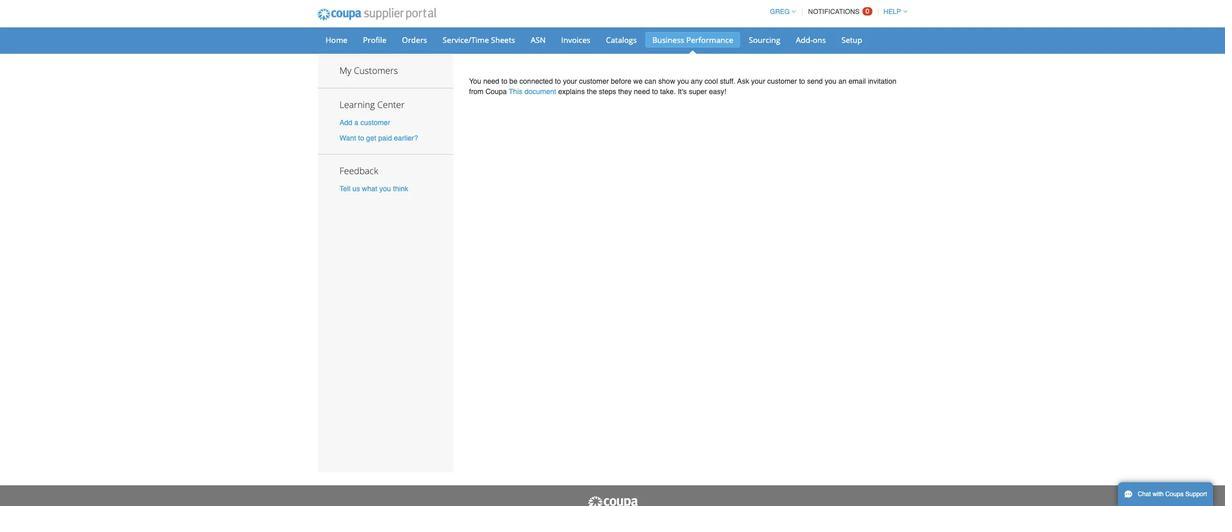 Task type: locate. For each thing, give the bounding box(es) containing it.
support
[[1186, 491, 1208, 498]]

1 vertical spatial need
[[634, 87, 650, 96]]

coupa right with
[[1166, 491, 1184, 498]]

cool
[[705, 77, 718, 85]]

help
[[884, 8, 902, 16]]

my
[[340, 64, 352, 77]]

customer left send
[[768, 77, 797, 85]]

you
[[678, 77, 689, 85], [825, 77, 837, 85], [380, 185, 391, 193]]

add
[[340, 119, 353, 127]]

0 horizontal spatial customer
[[361, 119, 390, 127]]

they
[[619, 87, 632, 96]]

1 horizontal spatial coupa
[[1166, 491, 1184, 498]]

0 horizontal spatial coupa supplier portal image
[[310, 2, 443, 27]]

send
[[807, 77, 823, 85]]

coupa
[[486, 87, 507, 96], [1166, 491, 1184, 498]]

1 vertical spatial coupa supplier portal image
[[587, 496, 639, 507]]

0 vertical spatial coupa
[[486, 87, 507, 96]]

business performance
[[653, 35, 734, 45]]

you up the it's
[[678, 77, 689, 85]]

add-
[[796, 35, 813, 45]]

catalogs
[[606, 35, 637, 45]]

1 horizontal spatial need
[[634, 87, 650, 96]]

to up the explains
[[555, 77, 561, 85]]

invoices
[[562, 35, 591, 45]]

need
[[483, 77, 500, 85], [634, 87, 650, 96]]

easy!
[[709, 87, 727, 96]]

service/time sheets link
[[436, 32, 522, 48]]

asn link
[[524, 32, 553, 48]]

customer
[[579, 77, 609, 85], [768, 77, 797, 85], [361, 119, 390, 127]]

to left get
[[358, 134, 364, 142]]

0 vertical spatial need
[[483, 77, 500, 85]]

you left an
[[825, 77, 837, 85]]

earlier?
[[394, 134, 418, 142]]

service/time
[[443, 35, 489, 45]]

sheets
[[491, 35, 515, 45]]

business
[[653, 35, 685, 45]]

need down we
[[634, 87, 650, 96]]

stuff.
[[720, 77, 736, 85]]

customer up want to get paid earlier? link
[[361, 119, 390, 127]]

your up the explains
[[563, 77, 577, 85]]

to left send
[[799, 77, 805, 85]]

before
[[611, 77, 632, 85]]

a
[[355, 119, 359, 127]]

profile
[[363, 35, 387, 45]]

1 horizontal spatial customer
[[579, 77, 609, 85]]

0 horizontal spatial you
[[380, 185, 391, 193]]

can
[[645, 77, 657, 85]]

to left the be
[[502, 77, 508, 85]]

1 horizontal spatial your
[[752, 77, 766, 85]]

asn
[[531, 35, 546, 45]]

sourcing link
[[742, 32, 787, 48]]

0 horizontal spatial coupa
[[486, 87, 507, 96]]

document
[[525, 87, 557, 96]]

0 horizontal spatial need
[[483, 77, 500, 85]]

you right what
[[380, 185, 391, 193]]

navigation containing notifications 0
[[766, 2, 908, 22]]

2 horizontal spatial you
[[825, 77, 837, 85]]

your right ask
[[752, 77, 766, 85]]

need right you
[[483, 77, 500, 85]]

add a customer
[[340, 119, 390, 127]]

paid
[[378, 134, 392, 142]]

setup
[[842, 35, 863, 45]]

to
[[502, 77, 508, 85], [555, 77, 561, 85], [799, 77, 805, 85], [652, 87, 658, 96], [358, 134, 364, 142]]

ons
[[813, 35, 826, 45]]

coupa left "this"
[[486, 87, 507, 96]]

need inside you need to be connected to your customer before we can show you any cool stuff.  ask your customer to send you an email invitation from coupa
[[483, 77, 500, 85]]

an
[[839, 77, 847, 85]]

your
[[563, 77, 577, 85], [752, 77, 766, 85]]

notifications 0
[[809, 7, 870, 16]]

0 horizontal spatial your
[[563, 77, 577, 85]]

to down can
[[652, 87, 658, 96]]

performance
[[687, 35, 734, 45]]

home
[[326, 35, 348, 45]]

coupa supplier portal image
[[310, 2, 443, 27], [587, 496, 639, 507]]

1 vertical spatial coupa
[[1166, 491, 1184, 498]]

greg link
[[766, 8, 796, 16]]

want to get paid earlier? link
[[340, 134, 418, 142]]

navigation
[[766, 2, 908, 22]]

from
[[469, 87, 484, 96]]

this document explains the steps they need to take. it's super easy!
[[509, 87, 727, 96]]

tell
[[340, 185, 351, 193]]

you need to be connected to your customer before we can show you any cool stuff.  ask your customer to send you an email invitation from coupa
[[469, 77, 897, 96]]

2 your from the left
[[752, 77, 766, 85]]

think
[[393, 185, 409, 193]]

1 your from the left
[[563, 77, 577, 85]]

customer up 'the'
[[579, 77, 609, 85]]

want to get paid earlier?
[[340, 134, 418, 142]]

email
[[849, 77, 866, 85]]

invitation
[[868, 77, 897, 85]]

with
[[1153, 491, 1164, 498]]

help link
[[879, 8, 908, 16]]



Task type: vqa. For each thing, say whether or not it's contained in the screenshot.
ADD-ONS Link on the right of the page
yes



Task type: describe. For each thing, give the bounding box(es) containing it.
ask
[[738, 77, 750, 85]]

0 vertical spatial coupa supplier portal image
[[310, 2, 443, 27]]

add a customer link
[[340, 119, 390, 127]]

you
[[469, 77, 481, 85]]

service/time sheets
[[443, 35, 515, 45]]

connected
[[520, 77, 553, 85]]

1 horizontal spatial coupa supplier portal image
[[587, 496, 639, 507]]

it's
[[678, 87, 687, 96]]

learning
[[340, 98, 375, 111]]

my customers
[[340, 64, 398, 77]]

the
[[587, 87, 597, 96]]

chat with coupa support
[[1138, 491, 1208, 498]]

chat with coupa support button
[[1119, 483, 1214, 507]]

add-ons
[[796, 35, 826, 45]]

get
[[366, 134, 376, 142]]

customers
[[354, 64, 398, 77]]

learning center
[[340, 98, 405, 111]]

greg
[[770, 8, 790, 16]]

you inside button
[[380, 185, 391, 193]]

show
[[659, 77, 676, 85]]

add-ons link
[[790, 32, 833, 48]]

invoices link
[[555, 32, 597, 48]]

feedback
[[340, 164, 378, 177]]

we
[[634, 77, 643, 85]]

chat
[[1138, 491, 1152, 498]]

0
[[866, 7, 870, 15]]

any
[[691, 77, 703, 85]]

center
[[377, 98, 405, 111]]

explains
[[559, 87, 585, 96]]

tell us what you think
[[340, 185, 409, 193]]

notifications
[[809, 8, 860, 16]]

sourcing
[[749, 35, 781, 45]]

coupa inside you need to be connected to your customer before we can show you any cool stuff.  ask your customer to send you an email invitation from coupa
[[486, 87, 507, 96]]

catalogs link
[[600, 32, 644, 48]]

2 horizontal spatial customer
[[768, 77, 797, 85]]

profile link
[[356, 32, 393, 48]]

orders
[[402, 35, 427, 45]]

home link
[[319, 32, 354, 48]]

this document link
[[509, 87, 557, 96]]

super
[[689, 87, 707, 96]]

this
[[509, 87, 523, 96]]

want
[[340, 134, 356, 142]]

steps
[[599, 87, 617, 96]]

be
[[510, 77, 518, 85]]

orders link
[[395, 32, 434, 48]]

us
[[353, 185, 360, 193]]

1 horizontal spatial you
[[678, 77, 689, 85]]

business performance link
[[646, 32, 740, 48]]

what
[[362, 185, 378, 193]]

take.
[[660, 87, 676, 96]]

coupa inside button
[[1166, 491, 1184, 498]]

tell us what you think button
[[340, 183, 409, 194]]

setup link
[[835, 32, 869, 48]]



